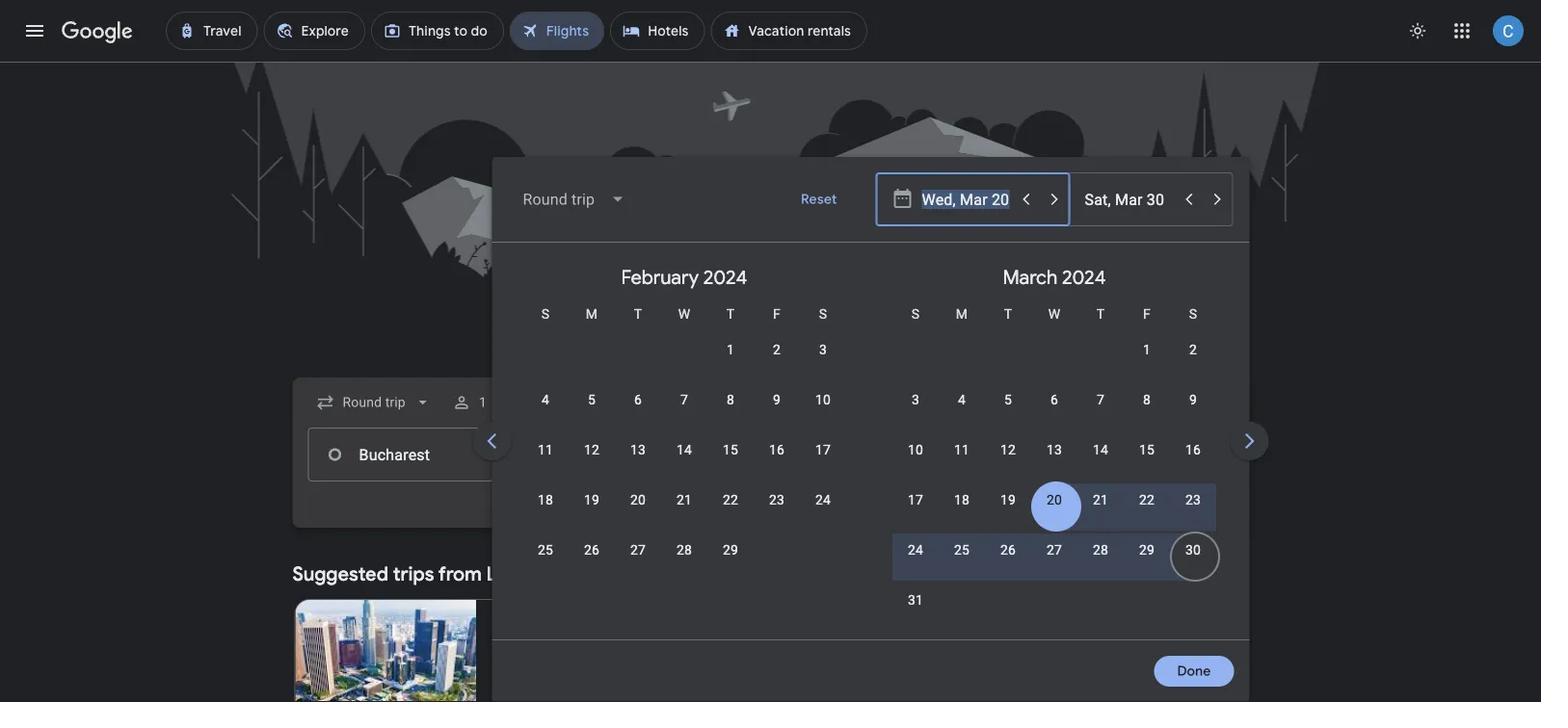 Task type: describe. For each thing, give the bounding box(es) containing it.
1 vertical spatial return text field
[[1084, 429, 1217, 481]]

4 s from the left
[[1190, 306, 1198, 322]]

sun, mar 10 element
[[909, 441, 924, 460]]

1 9 button from the left
[[754, 390, 801, 437]]

1 s from the left
[[542, 306, 550, 322]]

29 for fri, mar 29 element
[[1140, 542, 1155, 558]]

2024 for february 2024
[[704, 265, 748, 290]]

1 20 button from the left
[[616, 491, 662, 537]]

m for march 2024
[[957, 306, 969, 322]]

sat, mar 2 element
[[1190, 340, 1198, 360]]

jan 4 – 10, 2024
[[492, 637, 594, 653]]

sun, feb 25 element
[[538, 541, 554, 560]]

thu, mar 7 element
[[1097, 390, 1105, 410]]

1 vertical spatial 10 button
[[893, 441, 939, 487]]

1 29 button from the left
[[708, 541, 754, 587]]

2 25 button from the left
[[939, 541, 986, 587]]

angeles
[[520, 616, 579, 635]]

tue, mar 26 element
[[1001, 541, 1017, 560]]

2 16 button from the left
[[1171, 441, 1217, 487]]

sat, mar 30, return date. element
[[1186, 541, 1202, 560]]

1 vertical spatial 24 button
[[893, 541, 939, 587]]

suggested trips from las cruces international airport region
[[293, 551, 1249, 703]]

Departure text field
[[921, 429, 1054, 481]]

tue, mar 12 element
[[1001, 441, 1017, 460]]

row containing 11
[[523, 432, 847, 487]]

23 for fri, feb 23 element
[[770, 492, 785, 508]]

2 26 button from the left
[[986, 541, 1032, 587]]

17 for "sun, mar 17" element
[[909, 492, 924, 508]]

w for february
[[679, 306, 691, 322]]

thu, feb 1 element
[[727, 340, 735, 360]]

fri, mar 1 element
[[1144, 340, 1152, 360]]

19 for mon, feb 19 element at left
[[585, 492, 600, 508]]

2 for february 2024
[[774, 342, 781, 358]]

Flight search field
[[277, 157, 1541, 703]]

f for march 2024
[[1144, 306, 1151, 322]]

wed, feb 21 element
[[677, 491, 693, 510]]

sun, mar 3 element
[[912, 390, 920, 410]]

sat, feb 24 element
[[816, 491, 832, 510]]

21 for wed, feb 21 element
[[677, 492, 693, 508]]

31
[[909, 592, 924, 608]]

27 button inside february 2024 row group
[[616, 541, 662, 587]]

10 for the sat, feb 10 element
[[816, 392, 832, 408]]

1 for march 2024
[[1144, 342, 1152, 358]]

wed, feb 28 element
[[677, 541, 693, 560]]

13 for wed, mar 13 element
[[1047, 442, 1063, 458]]

2 11 button from the left
[[939, 441, 986, 487]]

11 for mon, mar 11 element
[[955, 442, 970, 458]]

1 28 button from the left
[[662, 541, 708, 587]]

tue, feb 6 element
[[635, 390, 643, 410]]

fri, feb 9 element
[[774, 390, 781, 410]]

2024 for march 2024
[[1063, 265, 1107, 290]]

14 for 'wed, feb 14' "element"
[[677, 442, 693, 458]]

30 button
[[1171, 541, 1217, 587]]

destinations
[[1147, 566, 1226, 583]]

1 for february 2024
[[727, 342, 735, 358]]

1 23 button from the left
[[754, 491, 801, 537]]

2 t from the left
[[727, 306, 735, 322]]

15 for thu, feb 15 element
[[723, 442, 739, 458]]

4 – 10,
[[518, 637, 559, 653]]

8 for the fri, mar 8 element on the bottom of page
[[1144, 392, 1152, 408]]

row containing 10
[[893, 432, 1217, 487]]

airport
[[707, 562, 771, 587]]

10 for "sun, mar 10" "element"
[[909, 442, 924, 458]]

sun, feb 4 element
[[542, 390, 550, 410]]

row up fri, feb 9 element at the right bottom
[[708, 324, 847, 387]]

sun, feb 18 element
[[538, 491, 554, 510]]

mon, mar 11 element
[[955, 441, 970, 460]]

1 14 button from the left
[[662, 441, 708, 487]]

20 for tue, feb 20 element
[[631, 492, 646, 508]]

2 29 button from the left
[[1125, 541, 1171, 587]]

sun, mar 17 element
[[909, 491, 924, 510]]

change appearance image
[[1395, 8, 1441, 54]]

mon, mar 4 element
[[959, 390, 966, 410]]

row up sat, mar 9 element on the right bottom of page
[[1125, 324, 1217, 387]]

9 for sat, mar 9 element on the right bottom of page
[[1190, 392, 1198, 408]]

16 for fri, feb 16 element
[[770, 442, 785, 458]]

march 2024 row group
[[870, 251, 1240, 637]]

fri, feb 2 element
[[774, 340, 781, 360]]

2 6 button from the left
[[1032, 390, 1078, 437]]

13 for tue, feb 13 element
[[631, 442, 646, 458]]

12 for tue, mar 12 element
[[1001, 442, 1017, 458]]

previous image
[[469, 418, 515, 465]]

1 inside popup button
[[479, 395, 487, 411]]

4 for sun, feb 4 "element"
[[542, 392, 550, 408]]

23 for sat, mar 23 element
[[1186, 492, 1202, 508]]

february 2024 row group
[[500, 251, 870, 632]]

1 18 button from the left
[[523, 491, 569, 537]]

explore destinations button
[[1073, 559, 1249, 590]]

188 US dollars text field
[[704, 699, 733, 703]]

sat, mar 16 element
[[1186, 441, 1202, 460]]

1 4 button from the left
[[523, 390, 569, 437]]

wed, mar 13 element
[[1047, 441, 1063, 460]]

row containing 25
[[523, 532, 754, 587]]

fri, mar 29 element
[[1140, 541, 1155, 560]]

fri, feb 23 element
[[770, 491, 785, 510]]

sat, mar 9 element
[[1190, 390, 1198, 410]]

thu, feb 8 element
[[727, 390, 735, 410]]

30
[[1186, 542, 1202, 558]]

8 button inside march 2024 row group
[[1125, 390, 1171, 437]]

6 for wed, mar 6 element
[[1051, 392, 1059, 408]]

9 for fri, feb 9 element at the right bottom
[[774, 392, 781, 408]]

sun, mar 31 element
[[909, 591, 924, 610]]

8 button inside february 2024 row group
[[708, 390, 754, 437]]

los angeles
[[492, 616, 579, 635]]

suggested
[[293, 562, 389, 587]]

mon, feb 5 element
[[588, 390, 596, 410]]

flights
[[692, 274, 849, 343]]

26 for mon, feb 26 element
[[585, 542, 600, 558]]

thu, feb 15 element
[[723, 441, 739, 460]]

thu, mar 28 element
[[1094, 541, 1109, 560]]

m for february 2024
[[586, 306, 598, 322]]

jan
[[492, 637, 515, 653]]

1 25 button from the left
[[523, 541, 569, 587]]

20 for wed, mar 20, departure date. element at the bottom of page
[[1047, 492, 1063, 508]]

2 23 button from the left
[[1171, 491, 1217, 537]]

2 7 button from the left
[[1078, 390, 1125, 437]]

wed, feb 14 element
[[677, 441, 693, 460]]

row containing 4
[[523, 382, 847, 437]]

row containing 18
[[523, 482, 847, 537]]

mon, feb 19 element
[[585, 491, 600, 510]]

reset
[[801, 191, 837, 208]]

tue, mar 5 element
[[1005, 390, 1013, 410]]

las
[[486, 562, 516, 587]]

1 button for february 2024
[[708, 340, 754, 387]]

main menu image
[[23, 19, 46, 42]]

2 12 button from the left
[[986, 441, 1032, 487]]

26 for tue, mar 26 element
[[1001, 542, 1017, 558]]

24 for "sun, mar 24" element
[[909, 542, 924, 558]]

next image
[[1227, 418, 1273, 465]]

2 20 button from the left
[[1032, 491, 1078, 537]]

2 5 button from the left
[[986, 390, 1032, 437]]

0 horizontal spatial 24 button
[[801, 491, 847, 537]]

1 horizontal spatial 17 button
[[893, 491, 939, 537]]

22 for thu, feb 22 'element'
[[723, 492, 739, 508]]

17 for sat, feb 17 "element"
[[816, 442, 832, 458]]

sat, feb 10 element
[[816, 390, 832, 410]]



Task type: locate. For each thing, give the bounding box(es) containing it.
15 button up fri, mar 22 element at the right of the page
[[1125, 441, 1171, 487]]

2024
[[704, 265, 748, 290], [1063, 265, 1107, 290], [563, 637, 594, 653]]

20 button up wed, mar 27 "element"
[[1032, 491, 1078, 537]]

21 button
[[662, 491, 708, 537], [1078, 491, 1125, 537]]

1 21 button from the left
[[662, 491, 708, 537]]

1 25 from the left
[[538, 542, 554, 558]]

1 horizontal spatial 27
[[1047, 542, 1063, 558]]

1 button
[[444, 380, 521, 426]]

2 13 button from the left
[[1032, 441, 1078, 487]]

8 button up thu, feb 15 element
[[708, 390, 754, 437]]

1 horizontal spatial 21 button
[[1078, 491, 1125, 537]]

1 16 from the left
[[770, 442, 785, 458]]

0 horizontal spatial 28
[[677, 542, 693, 558]]

w down february 2024 at the left of page
[[679, 306, 691, 322]]

1 12 from the left
[[585, 442, 600, 458]]

16 inside february 2024 row group
[[770, 442, 785, 458]]

12 inside march 2024 row group
[[1001, 442, 1017, 458]]

row up wed, mar 13 element
[[893, 382, 1217, 437]]

20 right tue, mar 19 element
[[1047, 492, 1063, 508]]

sat, feb 3 element
[[820, 340, 828, 360]]

9 inside march 2024 row group
[[1190, 392, 1198, 408]]

2 1 button from the left
[[1125, 340, 1171, 387]]

14 right tue, feb 13 element
[[677, 442, 693, 458]]

0 vertical spatial 17 button
[[801, 441, 847, 487]]

0 horizontal spatial 10 button
[[801, 390, 847, 437]]

2024 down angeles
[[563, 637, 594, 653]]

2 12 from the left
[[1001, 442, 1017, 458]]

22
[[723, 492, 739, 508], [1140, 492, 1155, 508]]

2 8 from the left
[[1144, 392, 1152, 408]]

february 2024
[[622, 265, 748, 290]]

23 button up 30
[[1171, 491, 1217, 537]]

25 inside march 2024 row group
[[955, 542, 970, 558]]

16 button up sat, mar 23 element
[[1171, 441, 1217, 487]]

2 6 from the left
[[1051, 392, 1059, 408]]

1 t from the left
[[635, 306, 643, 322]]

2 m from the left
[[957, 306, 969, 322]]

1 button
[[708, 340, 754, 387], [1125, 340, 1171, 387]]

12 right sun, feb 11 element
[[585, 442, 600, 458]]

27 button right mon, feb 26 element
[[616, 541, 662, 587]]

2 left sat, feb 3 element
[[774, 342, 781, 358]]

3 button up "sun, mar 10" "element"
[[893, 390, 939, 437]]

1 horizontal spatial 27 button
[[1032, 541, 1078, 587]]

0 horizontal spatial 15
[[723, 442, 739, 458]]

1 2 button from the left
[[754, 340, 801, 387]]

0 horizontal spatial 16
[[770, 442, 785, 458]]

17 button up sat, feb 24 element
[[801, 441, 847, 487]]

25 for sun, feb 25 element on the left bottom of page
[[538, 542, 554, 558]]

8 inside february 2024 row group
[[727, 392, 735, 408]]

0 horizontal spatial 25 button
[[523, 541, 569, 587]]

23 inside february 2024 row group
[[770, 492, 785, 508]]

1 horizontal spatial 12
[[1001, 442, 1017, 458]]

19 right mon, mar 18 element
[[1001, 492, 1017, 508]]

14 button
[[662, 441, 708, 487], [1078, 441, 1125, 487]]

1 5 from the left
[[588, 392, 596, 408]]

16 for sat, mar 16 element
[[1186, 442, 1202, 458]]

13 inside february 2024 row group
[[631, 442, 646, 458]]

1 horizontal spatial 26 button
[[986, 541, 1032, 587]]

29 for thu, feb 29 'element'
[[723, 542, 739, 558]]

26 right "mon, mar 25" element
[[1001, 542, 1017, 558]]

suggested trips from las cruces international airport
[[293, 562, 771, 587]]

11 inside march 2024 row group
[[955, 442, 970, 458]]

2 26 from the left
[[1001, 542, 1017, 558]]

f inside row group
[[774, 306, 781, 322]]

18 for mon, mar 18 element
[[955, 492, 970, 508]]

8 inside march 2024 row group
[[1144, 392, 1152, 408]]

2 for march 2024
[[1190, 342, 1198, 358]]

7 button
[[662, 390, 708, 437], [1078, 390, 1125, 437]]

3 for the sun, mar 3 element
[[912, 392, 920, 408]]

thu, feb 29 element
[[723, 541, 739, 560]]

1 5 button from the left
[[569, 390, 616, 437]]

26
[[585, 542, 600, 558], [1001, 542, 1017, 558]]

13 button up wed, mar 20, departure date. element at the bottom of page
[[1032, 441, 1078, 487]]

23
[[770, 492, 785, 508], [1186, 492, 1202, 508]]

3 inside march 2024 row group
[[912, 392, 920, 408]]

25 button
[[523, 541, 569, 587], [939, 541, 986, 587]]

15 for fri, mar 15 element
[[1140, 442, 1155, 458]]

row group
[[1240, 251, 1541, 632]]

fri, mar 22 element
[[1140, 491, 1155, 510]]

20
[[631, 492, 646, 508], [1047, 492, 1063, 508]]

4 button up sun, feb 11 element
[[523, 390, 569, 437]]

15 right the thu, mar 14 element
[[1140, 442, 1155, 458]]

10 inside february 2024 row group
[[816, 392, 832, 408]]

2 25 from the left
[[955, 542, 970, 558]]

1 horizontal spatial 24 button
[[893, 541, 939, 587]]

s
[[542, 306, 550, 322], [820, 306, 828, 322], [912, 306, 920, 322], [1190, 306, 1198, 322]]

24 right fri, feb 23 element
[[816, 492, 832, 508]]

2 2 from the left
[[1190, 342, 1198, 358]]

3 button
[[801, 340, 847, 387], [893, 390, 939, 437]]

1 horizontal spatial 2024
[[704, 265, 748, 290]]

18 for sun, feb 18 element at the bottom left
[[538, 492, 554, 508]]

4 for 'mon, mar 4' element
[[959, 392, 966, 408]]

0 horizontal spatial 3 button
[[801, 340, 847, 387]]

18 button up sun, feb 25 element on the left bottom of page
[[523, 491, 569, 537]]

22 button up thu, feb 29 'element'
[[708, 491, 754, 537]]

0 horizontal spatial 7 button
[[662, 390, 708, 437]]

1 m from the left
[[586, 306, 598, 322]]

m
[[586, 306, 598, 322], [957, 306, 969, 322]]

grid inside flight 'search box'
[[500, 251, 1541, 652]]

1 horizontal spatial 19 button
[[986, 491, 1032, 537]]

12 button
[[569, 441, 616, 487], [986, 441, 1032, 487]]

2 28 button from the left
[[1078, 541, 1125, 587]]

f up fri, mar 1 element
[[1144, 306, 1151, 322]]

16 right fri, mar 15 element
[[1186, 442, 1202, 458]]

w inside february 2024 row group
[[679, 306, 691, 322]]

2 7 from the left
[[1097, 392, 1105, 408]]

None field
[[508, 176, 641, 223], [308, 386, 440, 420], [508, 176, 641, 223], [308, 386, 440, 420]]

Return text field
[[1085, 174, 1174, 226], [1084, 429, 1217, 481]]

12 for mon, feb 12 element
[[585, 442, 600, 458]]

tue, feb 20 element
[[631, 491, 646, 510]]

7 inside february 2024 row group
[[681, 392, 689, 408]]

1 19 from the left
[[585, 492, 600, 508]]

0 horizontal spatial 23
[[770, 492, 785, 508]]

2 18 button from the left
[[939, 491, 986, 537]]

1 horizontal spatial 29
[[1140, 542, 1155, 558]]

0 horizontal spatial m
[[586, 306, 598, 322]]

29
[[723, 542, 739, 558], [1140, 542, 1155, 558]]

1 f from the left
[[774, 306, 781, 322]]

4 t from the left
[[1097, 306, 1105, 322]]

9 right the fri, mar 8 element on the bottom of page
[[1190, 392, 1198, 408]]

12
[[585, 442, 600, 458], [1001, 442, 1017, 458]]

None text field
[[308, 428, 580, 482]]

12 inside february 2024 row group
[[585, 442, 600, 458]]

26 inside february 2024 row group
[[585, 542, 600, 558]]

1 up previous image
[[479, 395, 487, 411]]

tue, feb 27 element
[[631, 541, 646, 560]]

1 18 from the left
[[538, 492, 554, 508]]

25 inside february 2024 row group
[[538, 542, 554, 558]]

27 inside february 2024 row group
[[631, 542, 646, 558]]

1 7 button from the left
[[662, 390, 708, 437]]

1 horizontal spatial 3
[[912, 392, 920, 408]]

1 27 from the left
[[631, 542, 646, 558]]

28
[[677, 542, 693, 558], [1094, 542, 1109, 558]]

2 15 button from the left
[[1125, 441, 1171, 487]]

explore
[[1096, 566, 1143, 583]]

from
[[438, 562, 482, 587]]

1 horizontal spatial 4 button
[[939, 390, 986, 437]]

5 for mon, feb 5 element
[[588, 392, 596, 408]]

2 21 from the left
[[1094, 492, 1109, 508]]

12 left wed, mar 13 element
[[1001, 442, 1017, 458]]

0 vertical spatial 17
[[816, 442, 832, 458]]

20 button up the tue, feb 27 element
[[616, 491, 662, 537]]

0 horizontal spatial 3
[[820, 342, 828, 358]]

22 inside february 2024 row group
[[723, 492, 739, 508]]

fri, mar 15 element
[[1140, 441, 1155, 460]]

18 inside february 2024 row group
[[538, 492, 554, 508]]

1 horizontal spatial 19
[[1001, 492, 1017, 508]]

0 horizontal spatial 14 button
[[662, 441, 708, 487]]

march
[[1004, 265, 1058, 290]]

18 button up "mon, mar 25" element
[[939, 491, 986, 537]]

28 for thu, mar 28 element
[[1094, 542, 1109, 558]]

1 horizontal spatial 16 button
[[1171, 441, 1217, 487]]

9 button up fri, feb 16 element
[[754, 390, 801, 437]]

1
[[727, 342, 735, 358], [1144, 342, 1152, 358], [479, 395, 487, 411]]

11 button up mon, mar 18 element
[[939, 441, 986, 487]]

26 button
[[569, 541, 616, 587], [986, 541, 1032, 587]]

3 s from the left
[[912, 306, 920, 322]]

7 left the fri, mar 8 element on the bottom of page
[[1097, 392, 1105, 408]]

wed, mar 27 element
[[1047, 541, 1063, 560]]

w inside march 2024 row group
[[1049, 306, 1061, 322]]

2 s from the left
[[820, 306, 828, 322]]

23 button left sat, feb 24 element
[[754, 491, 801, 537]]

3 t from the left
[[1005, 306, 1013, 322]]

2 22 from the left
[[1140, 492, 1155, 508]]

1 w from the left
[[679, 306, 691, 322]]

21 left thu, feb 22 'element'
[[677, 492, 693, 508]]

wed, mar 20, departure date. element
[[1047, 491, 1063, 510]]

1 horizontal spatial 4
[[959, 392, 966, 408]]

thu, feb 22 element
[[723, 491, 739, 510]]

row up wed, mar 20, departure date. element at the bottom of page
[[893, 432, 1217, 487]]

23 left sat, feb 24 element
[[770, 492, 785, 508]]

mon, feb 12 element
[[585, 441, 600, 460]]

1 horizontal spatial 25
[[955, 542, 970, 558]]

29 button
[[708, 541, 754, 587], [1125, 541, 1171, 587]]

0 horizontal spatial 4 button
[[523, 390, 569, 437]]

1 15 from the left
[[723, 442, 739, 458]]

3 right fri, feb 2 element
[[820, 342, 828, 358]]

0 vertical spatial 10
[[816, 392, 832, 408]]

24 button
[[801, 491, 847, 537], [893, 541, 939, 587]]

27 inside march 2024 row group
[[1047, 542, 1063, 558]]

1 horizontal spatial 17
[[909, 492, 924, 508]]

24 inside february 2024 row group
[[816, 492, 832, 508]]

1 horizontal spatial 13 button
[[1032, 441, 1078, 487]]

2 14 from the left
[[1094, 442, 1109, 458]]

16
[[770, 442, 785, 458], [1186, 442, 1202, 458]]

6 for tue, feb 6 element
[[635, 392, 643, 408]]

8 right wed, feb 7 element
[[727, 392, 735, 408]]

m up 'mon, mar 4' element
[[957, 306, 969, 322]]

international
[[589, 562, 703, 587]]

1 21 from the left
[[677, 492, 693, 508]]

1 11 button from the left
[[523, 441, 569, 487]]

27 for the tue, feb 27 element
[[631, 542, 646, 558]]

wed, feb 7 element
[[681, 390, 689, 410]]

0 horizontal spatial 1 button
[[708, 340, 754, 387]]

5 button
[[569, 390, 616, 437], [986, 390, 1032, 437]]

s up sun, feb 4 "element"
[[542, 306, 550, 322]]

8 button
[[708, 390, 754, 437], [1125, 390, 1171, 437]]

1 horizontal spatial 16
[[1186, 442, 1202, 458]]

10 inside march 2024 row group
[[909, 442, 924, 458]]

28 button
[[662, 541, 708, 587], [1078, 541, 1125, 587]]

7 for thu, mar 7 element at the bottom right of page
[[1097, 392, 1105, 408]]

1 horizontal spatial 1 button
[[1125, 340, 1171, 387]]

27 for wed, mar 27 "element"
[[1047, 542, 1063, 558]]

24 button right fri, feb 23 element
[[801, 491, 847, 537]]

row containing 24
[[893, 532, 1217, 587]]

17
[[816, 442, 832, 458], [909, 492, 924, 508]]

0 horizontal spatial 9 button
[[754, 390, 801, 437]]

18 inside march 2024 row group
[[955, 492, 970, 508]]

6 inside february 2024 row group
[[635, 392, 643, 408]]

5 inside march 2024 row group
[[1005, 392, 1013, 408]]

27 button
[[616, 541, 662, 587], [1032, 541, 1078, 587]]

thu, mar 14 element
[[1094, 441, 1109, 460]]

f
[[774, 306, 781, 322], [1144, 306, 1151, 322]]

fri, mar 8 element
[[1144, 390, 1152, 410]]

0 vertical spatial 3
[[820, 342, 828, 358]]

row containing 3
[[893, 382, 1217, 437]]

22 right thu, mar 21 'element'
[[1140, 492, 1155, 508]]

1 inside february 2024 row group
[[727, 342, 735, 358]]

23 button
[[754, 491, 801, 537], [1171, 491, 1217, 537]]

6
[[635, 392, 643, 408], [1051, 392, 1059, 408]]

2024 right march
[[1063, 265, 1107, 290]]

explore destinations
[[1096, 566, 1226, 583]]

2 2 button from the left
[[1171, 340, 1217, 387]]

17 button
[[801, 441, 847, 487], [893, 491, 939, 537]]

march 2024
[[1004, 265, 1107, 290]]

2 right fri, mar 1 element
[[1190, 342, 1198, 358]]

11
[[538, 442, 554, 458], [955, 442, 970, 458]]

16 inside march 2024 row group
[[1186, 442, 1202, 458]]

20 button
[[616, 491, 662, 537], [1032, 491, 1078, 537]]

sun, mar 24 element
[[909, 541, 924, 560]]

2 8 button from the left
[[1125, 390, 1171, 437]]

t down march 2024
[[1097, 306, 1105, 322]]

29 up explore destinations in the bottom of the page
[[1140, 542, 1155, 558]]

15 button
[[708, 441, 754, 487], [1125, 441, 1171, 487]]

3 inside february 2024 row group
[[820, 342, 828, 358]]

10
[[816, 392, 832, 408], [909, 442, 924, 458]]

2 29 from the left
[[1140, 542, 1155, 558]]

7 button up 'wed, feb 14' "element"
[[662, 390, 708, 437]]

21 button up thu, mar 28 element
[[1078, 491, 1125, 537]]

19 inside february 2024 row group
[[585, 492, 600, 508]]

7 right tue, feb 6 element
[[681, 392, 689, 408]]

4 left mon, feb 5 element
[[542, 392, 550, 408]]

los
[[492, 616, 517, 635]]

1 horizontal spatial 20 button
[[1032, 491, 1078, 537]]

13
[[631, 442, 646, 458], [1047, 442, 1063, 458]]

1 horizontal spatial 8
[[1144, 392, 1152, 408]]

1 horizontal spatial 8 button
[[1125, 390, 1171, 437]]

1 4 from the left
[[542, 392, 550, 408]]

1 horizontal spatial w
[[1049, 306, 1061, 322]]

2 button for february 2024
[[754, 340, 801, 387]]

trips
[[393, 562, 434, 587]]

0 horizontal spatial 16 button
[[754, 441, 801, 487]]

3 button up the sat, feb 10 element
[[801, 340, 847, 387]]

0 horizontal spatial 9
[[774, 392, 781, 408]]

15 right 'wed, feb 14' "element"
[[723, 442, 739, 458]]

26 left the tue, feb 27 element
[[585, 542, 600, 558]]

21 inside february 2024 row group
[[677, 492, 693, 508]]

1 7 from the left
[[681, 392, 689, 408]]

9 inside february 2024 row group
[[774, 392, 781, 408]]

29 inside february 2024 row group
[[723, 542, 739, 558]]

10 button
[[801, 390, 847, 437], [893, 441, 939, 487]]

19 inside march 2024 row group
[[1001, 492, 1017, 508]]

0 horizontal spatial 8 button
[[708, 390, 754, 437]]

11 for sun, feb 11 element
[[538, 442, 554, 458]]

11 button up sun, feb 18 element at the bottom left
[[523, 441, 569, 487]]

grid
[[500, 251, 1541, 652]]

16 button
[[754, 441, 801, 487], [1171, 441, 1217, 487]]

13 button
[[616, 441, 662, 487], [1032, 441, 1078, 487]]

1 19 button from the left
[[569, 491, 616, 537]]

18
[[538, 492, 554, 508], [955, 492, 970, 508]]

row containing 17
[[893, 482, 1217, 537]]

0 horizontal spatial 11
[[538, 442, 554, 458]]

0 horizontal spatial 29 button
[[708, 541, 754, 587]]

5 left tue, feb 6 element
[[588, 392, 596, 408]]

tue, mar 19 element
[[1001, 491, 1017, 510]]

21
[[677, 492, 693, 508], [1094, 492, 1109, 508]]

0 horizontal spatial 4
[[542, 392, 550, 408]]

0 horizontal spatial 21 button
[[662, 491, 708, 537]]

22 right wed, feb 21 element
[[723, 492, 739, 508]]

1 vertical spatial 24
[[909, 542, 924, 558]]

february
[[622, 265, 700, 290]]

1 horizontal spatial f
[[1144, 306, 1151, 322]]

2 button
[[754, 340, 801, 387], [1171, 340, 1217, 387]]

4 button
[[523, 390, 569, 437], [939, 390, 986, 437]]

14 button up thu, mar 21 'element'
[[1078, 441, 1125, 487]]

19
[[585, 492, 600, 508], [1001, 492, 1017, 508]]

8 for "thu, feb 8" element
[[727, 392, 735, 408]]

row up wed, mar 27 "element"
[[893, 482, 1217, 537]]

3 for sat, feb 3 element
[[820, 342, 828, 358]]

21 inside march 2024 row group
[[1094, 492, 1109, 508]]

row up wed, feb 21 element
[[523, 432, 847, 487]]

done
[[1178, 663, 1211, 681]]

0 horizontal spatial 17 button
[[801, 441, 847, 487]]

0 horizontal spatial 20
[[631, 492, 646, 508]]

0 horizontal spatial 19 button
[[569, 491, 616, 537]]

2 27 button from the left
[[1032, 541, 1078, 587]]

0 horizontal spatial 8
[[727, 392, 735, 408]]

2 f from the left
[[1144, 306, 1151, 322]]

10 right fri, feb 9 element at the right bottom
[[816, 392, 832, 408]]

10 button up "sun, mar 17" element
[[893, 441, 939, 487]]

0 vertical spatial return text field
[[1085, 174, 1174, 226]]

0 horizontal spatial 21
[[677, 492, 693, 508]]

27 left thu, mar 28 element
[[1047, 542, 1063, 558]]

cruces
[[521, 562, 585, 587]]

2 21 button from the left
[[1078, 491, 1125, 537]]

7 button up the thu, mar 14 element
[[1078, 390, 1125, 437]]

0 horizontal spatial 28 button
[[662, 541, 708, 587]]

0 horizontal spatial 13
[[631, 442, 646, 458]]

28 inside february 2024 row group
[[677, 542, 693, 558]]

15
[[723, 442, 739, 458], [1140, 442, 1155, 458]]

27 button inside march 2024 row group
[[1032, 541, 1078, 587]]

14 inside february 2024 row group
[[677, 442, 693, 458]]

14 inside march 2024 row group
[[1094, 442, 1109, 458]]

14
[[677, 442, 693, 458], [1094, 442, 1109, 458]]

t up thu, feb 1 element
[[727, 306, 735, 322]]

25 button right the las
[[523, 541, 569, 587]]

1 horizontal spatial 18
[[955, 492, 970, 508]]

1 26 button from the left
[[569, 541, 616, 587]]

tue, feb 13 element
[[631, 441, 646, 460]]

1 22 button from the left
[[708, 491, 754, 537]]

9
[[774, 392, 781, 408], [1190, 392, 1198, 408]]

0 horizontal spatial 27
[[631, 542, 646, 558]]

19 button up mon, feb 26 element
[[569, 491, 616, 537]]

1 horizontal spatial 21
[[1094, 492, 1109, 508]]

1 11 from the left
[[538, 442, 554, 458]]

1 15 button from the left
[[708, 441, 754, 487]]

0 vertical spatial 24
[[816, 492, 832, 508]]

0 horizontal spatial 13 button
[[616, 441, 662, 487]]

w for march
[[1049, 306, 1061, 322]]

f inside march 2024 row group
[[1144, 306, 1151, 322]]

0 horizontal spatial 5 button
[[569, 390, 616, 437]]

2 22 button from the left
[[1125, 491, 1171, 537]]

29 inside march 2024 row group
[[1140, 542, 1155, 558]]

14 for the thu, mar 14 element
[[1094, 442, 1109, 458]]

17 inside march 2024 row group
[[909, 492, 924, 508]]

2 14 button from the left
[[1078, 441, 1125, 487]]

0 horizontal spatial 2
[[774, 342, 781, 358]]

0 horizontal spatial 22
[[723, 492, 739, 508]]

0 horizontal spatial 12 button
[[569, 441, 616, 487]]

f for february 2024
[[774, 306, 781, 322]]

done button
[[1154, 649, 1234, 695]]

17 inside february 2024 row group
[[816, 442, 832, 458]]

22 button up fri, mar 29 element
[[1125, 491, 1171, 537]]

26 inside march 2024 row group
[[1001, 542, 1017, 558]]

w
[[679, 306, 691, 322], [1049, 306, 1061, 322]]

1 12 button from the left
[[569, 441, 616, 487]]

5 for tue, mar 5 element
[[1005, 392, 1013, 408]]

2
[[774, 342, 781, 358], [1190, 342, 1198, 358]]

19 for tue, mar 19 element
[[1001, 492, 1017, 508]]

1 horizontal spatial 15 button
[[1125, 441, 1171, 487]]

1 23 from the left
[[770, 492, 785, 508]]

1 vertical spatial 10
[[909, 442, 924, 458]]

1 horizontal spatial 10
[[909, 442, 924, 458]]

22 button
[[708, 491, 754, 537], [1125, 491, 1171, 537]]

sat, feb 17 element
[[816, 441, 832, 460]]

12 button up tue, mar 19 element
[[986, 441, 1032, 487]]

9 button
[[754, 390, 801, 437], [1171, 390, 1217, 437]]

1 horizontal spatial 14 button
[[1078, 441, 1125, 487]]

1 horizontal spatial 2 button
[[1171, 340, 1217, 387]]

5 button up mon, feb 12 element
[[569, 390, 616, 437]]

7
[[681, 392, 689, 408], [1097, 392, 1105, 408]]

21 for thu, mar 21 'element'
[[1094, 492, 1109, 508]]

s up sat, mar 2 "element"
[[1190, 306, 1198, 322]]

13 button up tue, feb 20 element
[[616, 441, 662, 487]]

2 27 from the left
[[1047, 542, 1063, 558]]

11 button
[[523, 441, 569, 487], [939, 441, 986, 487]]

0 horizontal spatial 18 button
[[523, 491, 569, 537]]

2024 inside "suggested trips from las cruces international airport" region
[[563, 637, 594, 653]]

1 button for march 2024
[[1125, 340, 1171, 387]]

5
[[588, 392, 596, 408], [1005, 392, 1013, 408]]

28 inside march 2024 row group
[[1094, 542, 1109, 558]]

fri, feb 16 element
[[770, 441, 785, 460]]

4 button up mon, mar 11 element
[[939, 390, 986, 437]]

23 right fri, mar 22 element at the right of the page
[[1186, 492, 1202, 508]]

w down march 2024
[[1049, 306, 1061, 322]]

1 2 from the left
[[774, 342, 781, 358]]

1 28 from the left
[[677, 542, 693, 558]]

24
[[816, 492, 832, 508], [909, 542, 924, 558]]

1 1 button from the left
[[708, 340, 754, 387]]

7 for wed, feb 7 element
[[681, 392, 689, 408]]

3
[[820, 342, 828, 358], [912, 392, 920, 408]]

18 left tue, mar 19 element
[[955, 492, 970, 508]]

11 inside february 2024 row group
[[538, 442, 554, 458]]

5 button up tue, mar 12 element
[[986, 390, 1032, 437]]

2 horizontal spatial 2024
[[1063, 265, 1107, 290]]

0 horizontal spatial 1
[[479, 395, 487, 411]]

21 button up wed, feb 28 element
[[662, 491, 708, 537]]

0 horizontal spatial 10
[[816, 392, 832, 408]]

0 vertical spatial 3 button
[[801, 340, 847, 387]]

27
[[631, 542, 646, 558], [1047, 542, 1063, 558]]

2 5 from the left
[[1005, 392, 1013, 408]]

12 button up mon, feb 19 element at left
[[569, 441, 616, 487]]

t
[[635, 306, 643, 322], [727, 306, 735, 322], [1005, 306, 1013, 322], [1097, 306, 1105, 322]]

0 horizontal spatial 14
[[677, 442, 693, 458]]

1 horizontal spatial 20
[[1047, 492, 1063, 508]]

22 for fri, mar 22 element at the right of the page
[[1140, 492, 1155, 508]]

0 horizontal spatial 26
[[585, 542, 600, 558]]

american image
[[492, 656, 507, 672]]

15 button up thu, feb 22 'element'
[[708, 441, 754, 487]]

sat, mar 23 element
[[1186, 491, 1202, 510]]

1 horizontal spatial 7 button
[[1078, 390, 1125, 437]]

1 8 from the left
[[727, 392, 735, 408]]

1 horizontal spatial 3 button
[[893, 390, 939, 437]]

1 16 button from the left
[[754, 441, 801, 487]]

0 horizontal spatial 25
[[538, 542, 554, 558]]

1 13 button from the left
[[616, 441, 662, 487]]

2 20 from the left
[[1047, 492, 1063, 508]]

24 inside march 2024 row group
[[909, 542, 924, 558]]

1 horizontal spatial 23 button
[[1171, 491, 1217, 537]]

15 inside february 2024 row group
[[723, 442, 739, 458]]

2024 right "february"
[[704, 265, 748, 290]]

2 button up sat, mar 9 element on the right bottom of page
[[1171, 340, 1217, 387]]

24 for sat, feb 24 element
[[816, 492, 832, 508]]

8
[[727, 392, 735, 408], [1144, 392, 1152, 408]]

Departure text field
[[922, 174, 1011, 226]]

m up mon, feb 5 element
[[586, 306, 598, 322]]

t down "february"
[[635, 306, 643, 322]]

2 18 from the left
[[955, 492, 970, 508]]

2 28 from the left
[[1094, 542, 1109, 558]]

mon, feb 26 element
[[585, 541, 600, 560]]

row up 'wed, feb 14' "element"
[[523, 382, 847, 437]]

13 right tue, mar 12 element
[[1047, 442, 1063, 458]]

31 button
[[893, 591, 939, 637]]

wed, mar 6 element
[[1051, 390, 1059, 410]]

28 for wed, feb 28 element
[[677, 542, 693, 558]]

m inside march 2024 row group
[[957, 306, 969, 322]]

mon, mar 25 element
[[955, 541, 970, 560]]

row
[[708, 324, 847, 387], [1125, 324, 1217, 387], [523, 382, 847, 437], [893, 382, 1217, 437], [523, 432, 847, 487], [893, 432, 1217, 487], [523, 482, 847, 537], [893, 482, 1217, 537], [523, 532, 754, 587], [893, 532, 1217, 587]]

sun, feb 11 element
[[538, 441, 554, 460]]

1 inside march 2024 row group
[[1144, 342, 1152, 358]]

18 left mon, feb 19 element at left
[[538, 492, 554, 508]]

28 button left fri, mar 29 element
[[1078, 541, 1125, 587]]

0 horizontal spatial 27 button
[[616, 541, 662, 587]]

25
[[538, 542, 554, 558], [955, 542, 970, 558]]

row down tue, feb 20 element
[[523, 532, 754, 587]]

2 4 from the left
[[959, 392, 966, 408]]

19 button
[[569, 491, 616, 537], [986, 491, 1032, 537]]

18 button
[[523, 491, 569, 537], [939, 491, 986, 537]]

1 horizontal spatial 9 button
[[1171, 390, 1217, 437]]

2 4 button from the left
[[939, 390, 986, 437]]

13 left 'wed, feb 14' "element"
[[631, 442, 646, 458]]

m inside february 2024 row group
[[586, 306, 598, 322]]

1 27 button from the left
[[616, 541, 662, 587]]

mon, mar 18 element
[[955, 491, 970, 510]]

0 vertical spatial 24 button
[[801, 491, 847, 537]]

2 13 from the left
[[1047, 442, 1063, 458]]

15 inside march 2024 row group
[[1140, 442, 1155, 458]]

grid containing february 2024
[[500, 251, 1541, 652]]

2 w from the left
[[1049, 306, 1061, 322]]

1 26 from the left
[[585, 542, 600, 558]]

1 vertical spatial 17 button
[[893, 491, 939, 537]]

19 right sun, feb 18 element at the bottom left
[[585, 492, 600, 508]]

2 11 from the left
[[955, 442, 970, 458]]

1 6 from the left
[[635, 392, 643, 408]]

13 inside march 2024 row group
[[1047, 442, 1063, 458]]

1 horizontal spatial 22
[[1140, 492, 1155, 508]]

2 19 button from the left
[[986, 491, 1032, 537]]

11 left mon, feb 12 element
[[538, 442, 554, 458]]

1 29 from the left
[[723, 542, 739, 558]]

7 inside march 2024 row group
[[1097, 392, 1105, 408]]

5 inside february 2024 row group
[[588, 392, 596, 408]]

1 horizontal spatial 14
[[1094, 442, 1109, 458]]

4
[[542, 392, 550, 408], [959, 392, 966, 408]]

22 inside march 2024 row group
[[1140, 492, 1155, 508]]

1 14 from the left
[[677, 442, 693, 458]]

reset button
[[778, 176, 860, 223]]

1 8 button from the left
[[708, 390, 754, 437]]

2 9 button from the left
[[1171, 390, 1217, 437]]

1 vertical spatial 3 button
[[893, 390, 939, 437]]

28 up the explore
[[1094, 542, 1109, 558]]

29 up airport
[[723, 542, 739, 558]]

3 left 'mon, mar 4' element
[[912, 392, 920, 408]]

0 horizontal spatial 15 button
[[708, 441, 754, 487]]

2 button for march 2024
[[1171, 340, 1217, 387]]

26 button right "mon, mar 25" element
[[986, 541, 1032, 587]]

1 6 button from the left
[[616, 390, 662, 437]]

25 for "mon, mar 25" element
[[955, 542, 970, 558]]

thu, mar 21 element
[[1094, 491, 1109, 510]]

0 horizontal spatial 7
[[681, 392, 689, 408]]

0 horizontal spatial 11 button
[[523, 441, 569, 487]]

23 inside march 2024 row group
[[1186, 492, 1202, 508]]

10 button up sat, feb 17 "element"
[[801, 390, 847, 437]]

6 button
[[616, 390, 662, 437], [1032, 390, 1078, 437]]

2 15 from the left
[[1140, 442, 1155, 458]]

6 inside march 2024 row group
[[1051, 392, 1059, 408]]

0 horizontal spatial 2024
[[563, 637, 594, 653]]

1 horizontal spatial 13
[[1047, 442, 1063, 458]]

25 up cruces
[[538, 542, 554, 558]]

2 19 from the left
[[1001, 492, 1017, 508]]

1 horizontal spatial 25 button
[[939, 541, 986, 587]]



Task type: vqa. For each thing, say whether or not it's contained in the screenshot.


